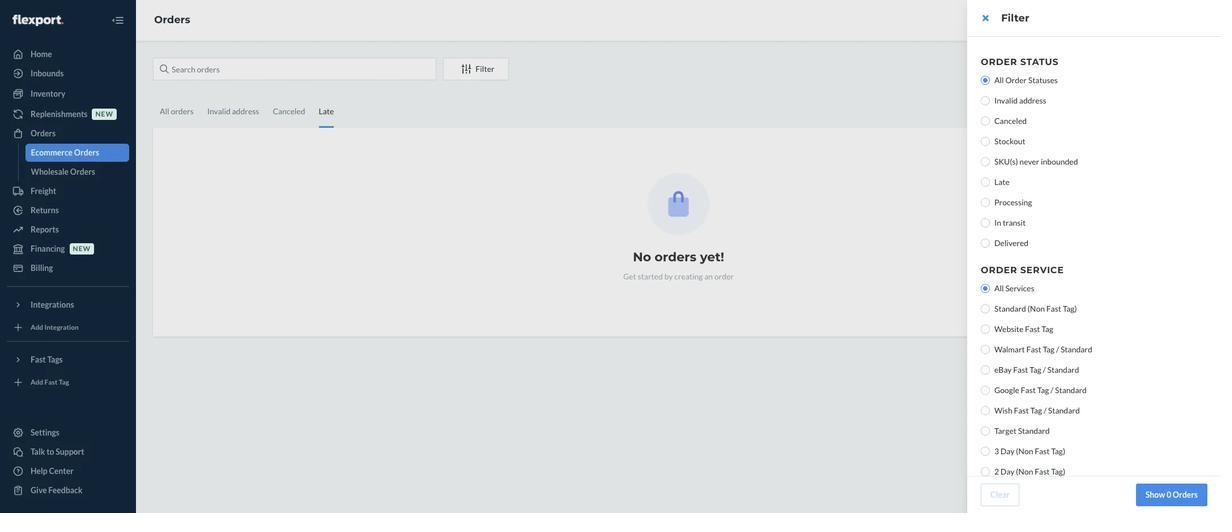 Task type: describe. For each thing, give the bounding box(es) containing it.
/ for wish
[[1044, 406, 1047, 416]]

google
[[995, 386, 1019, 396]]

fast down standard (non fast tag)
[[1025, 325, 1040, 334]]

standard for google fast tag / standard
[[1055, 386, 1087, 396]]

tag for wish
[[1030, 406, 1042, 416]]

website fast tag
[[995, 325, 1053, 334]]

address
[[1019, 96, 1046, 105]]

sku(s)
[[995, 157, 1018, 167]]

/ for ebay
[[1043, 366, 1046, 375]]

invalid address
[[995, 96, 1046, 105]]

walmart fast tag / standard
[[995, 345, 1092, 355]]

fast down 3 day (non fast tag)
[[1035, 468, 1050, 477]]

0
[[1167, 491, 1171, 500]]

tag for walmart
[[1043, 345, 1055, 355]]

wish
[[995, 406, 1012, 416]]

delivered
[[995, 239, 1029, 248]]

0 vertical spatial tag)
[[1063, 304, 1077, 314]]

standard for walmart fast tag / standard
[[1061, 345, 1092, 355]]

standard (non fast tag)
[[995, 304, 1077, 314]]

ebay fast tag / standard
[[995, 366, 1079, 375]]

/ for walmart
[[1056, 345, 1059, 355]]

/ for google
[[1051, 386, 1054, 396]]

service
[[1020, 265, 1064, 276]]

inbounded
[[1041, 157, 1078, 167]]

filter
[[1001, 12, 1029, 24]]

tag) for 2 day (non fast tag)
[[1051, 468, 1065, 477]]

standard down wish fast tag / standard
[[1018, 427, 1050, 436]]

stockout
[[995, 137, 1025, 146]]

status
[[1020, 57, 1059, 67]]

1 vertical spatial order
[[1005, 75, 1027, 85]]

standard for wish fast tag / standard
[[1048, 406, 1080, 416]]

orders
[[1173, 491, 1198, 500]]

all services
[[995, 284, 1034, 294]]

fast up ebay fast tag / standard
[[1027, 345, 1041, 355]]

all for order service
[[995, 284, 1004, 294]]

tag for google
[[1037, 386, 1049, 396]]

fast up 2 day (non fast tag)
[[1035, 447, 1050, 457]]

fast right wish
[[1014, 406, 1029, 416]]

show 0 orders button
[[1136, 485, 1208, 507]]

tag) for 3 day (non fast tag)
[[1051, 447, 1065, 457]]

2
[[995, 468, 999, 477]]

show
[[1146, 491, 1165, 500]]

standard for ebay fast tag / standard
[[1048, 366, 1079, 375]]

in
[[995, 218, 1001, 228]]



Task type: vqa. For each thing, say whether or not it's contained in the screenshot.
the products for Search and add products
no



Task type: locate. For each thing, give the bounding box(es) containing it.
0 vertical spatial (non
[[1028, 304, 1045, 314]]

tag for ebay
[[1030, 366, 1042, 375]]

1 day from the top
[[1001, 447, 1015, 457]]

0 vertical spatial order
[[981, 57, 1017, 67]]

statuses
[[1028, 75, 1058, 85]]

never
[[1020, 157, 1039, 167]]

fast right the ebay
[[1013, 366, 1028, 375]]

(non up website fast tag
[[1028, 304, 1045, 314]]

standard up website
[[995, 304, 1026, 314]]

tag for website
[[1042, 325, 1053, 334]]

tag down google fast tag / standard at the bottom of the page
[[1030, 406, 1042, 416]]

standard down google fast tag / standard at the bottom of the page
[[1048, 406, 1080, 416]]

tag) down 3 day (non fast tag)
[[1051, 468, 1065, 477]]

0 vertical spatial day
[[1001, 447, 1015, 457]]

2 vertical spatial (non
[[1016, 468, 1033, 477]]

day right 2
[[1001, 468, 1015, 477]]

invalid
[[995, 96, 1018, 105]]

/ down walmart fast tag / standard
[[1043, 366, 1046, 375]]

2 all from the top
[[995, 284, 1004, 294]]

target
[[995, 427, 1017, 436]]

/
[[1056, 345, 1059, 355], [1043, 366, 1046, 375], [1051, 386, 1054, 396], [1044, 406, 1047, 416]]

order up all order statuses
[[981, 57, 1017, 67]]

order status
[[981, 57, 1059, 67]]

processing
[[995, 198, 1032, 207]]

google fast tag / standard
[[995, 386, 1087, 396]]

1 vertical spatial day
[[1001, 468, 1015, 477]]

sku(s) never inbounded
[[995, 157, 1078, 167]]

walmart
[[995, 345, 1025, 355]]

order for service
[[981, 265, 1017, 276]]

1 vertical spatial all
[[995, 284, 1004, 294]]

ebay
[[995, 366, 1012, 375]]

clear button
[[981, 485, 1019, 507]]

(non down 3 day (non fast tag)
[[1016, 468, 1033, 477]]

/ up wish fast tag / standard
[[1051, 386, 1054, 396]]

tag up walmart fast tag / standard
[[1042, 325, 1053, 334]]

target standard
[[995, 427, 1050, 436]]

2 vertical spatial order
[[981, 265, 1017, 276]]

tag up google fast tag / standard at the bottom of the page
[[1030, 366, 1042, 375]]

all order statuses
[[995, 75, 1058, 85]]

(non
[[1028, 304, 1045, 314], [1016, 447, 1033, 457], [1016, 468, 1033, 477]]

(non down target standard
[[1016, 447, 1033, 457]]

order up all services
[[981, 265, 1017, 276]]

close image
[[982, 14, 989, 23]]

(non for 3 day (non fast tag)
[[1016, 447, 1033, 457]]

2 vertical spatial tag)
[[1051, 468, 1065, 477]]

late
[[995, 177, 1010, 187]]

fast up website fast tag
[[1046, 304, 1061, 314]]

1 vertical spatial tag)
[[1051, 447, 1065, 457]]

order
[[981, 57, 1017, 67], [1005, 75, 1027, 85], [981, 265, 1017, 276]]

wish fast tag / standard
[[995, 406, 1080, 416]]

canceled
[[995, 116, 1027, 126]]

order down order status
[[1005, 75, 1027, 85]]

3 day (non fast tag)
[[995, 447, 1065, 457]]

/ down google fast tag / standard at the bottom of the page
[[1044, 406, 1047, 416]]

tag
[[1042, 325, 1053, 334], [1043, 345, 1055, 355], [1030, 366, 1042, 375], [1037, 386, 1049, 396], [1030, 406, 1042, 416]]

tag)
[[1063, 304, 1077, 314], [1051, 447, 1065, 457], [1051, 468, 1065, 477]]

None radio
[[981, 76, 990, 85], [981, 137, 990, 146], [981, 158, 990, 167], [981, 219, 990, 228], [981, 239, 990, 248], [981, 305, 990, 314], [981, 325, 990, 334], [981, 346, 990, 355], [981, 386, 990, 396], [981, 407, 990, 416], [981, 427, 990, 436], [981, 448, 990, 457], [981, 76, 990, 85], [981, 137, 990, 146], [981, 158, 990, 167], [981, 219, 990, 228], [981, 239, 990, 248], [981, 305, 990, 314], [981, 325, 990, 334], [981, 346, 990, 355], [981, 386, 990, 396], [981, 407, 990, 416], [981, 427, 990, 436], [981, 448, 990, 457]]

tag) down service
[[1063, 304, 1077, 314]]

tag up wish fast tag / standard
[[1037, 386, 1049, 396]]

all left services at the bottom of page
[[995, 284, 1004, 294]]

2 day (non fast tag)
[[995, 468, 1065, 477]]

3
[[995, 447, 999, 457]]

day for 3
[[1001, 447, 1015, 457]]

order service
[[981, 265, 1064, 276]]

day
[[1001, 447, 1015, 457], [1001, 468, 1015, 477]]

/ up ebay fast tag / standard
[[1056, 345, 1059, 355]]

2 day from the top
[[1001, 468, 1015, 477]]

standard up ebay fast tag / standard
[[1061, 345, 1092, 355]]

tag) up 2 day (non fast tag)
[[1051, 447, 1065, 457]]

tag up ebay fast tag / standard
[[1043, 345, 1055, 355]]

transit
[[1003, 218, 1026, 228]]

clear
[[991, 491, 1010, 500]]

in transit
[[995, 218, 1026, 228]]

None radio
[[981, 96, 990, 105], [981, 117, 990, 126], [981, 178, 990, 187], [981, 198, 990, 207], [981, 284, 990, 294], [981, 366, 990, 375], [981, 468, 990, 477], [981, 96, 990, 105], [981, 117, 990, 126], [981, 178, 990, 187], [981, 198, 990, 207], [981, 284, 990, 294], [981, 366, 990, 375], [981, 468, 990, 477]]

1 all from the top
[[995, 75, 1004, 85]]

day right 3
[[1001, 447, 1015, 457]]

fast
[[1046, 304, 1061, 314], [1025, 325, 1040, 334], [1027, 345, 1041, 355], [1013, 366, 1028, 375], [1021, 386, 1036, 396], [1014, 406, 1029, 416], [1035, 447, 1050, 457], [1035, 468, 1050, 477]]

show 0 orders
[[1146, 491, 1198, 500]]

order for status
[[981, 57, 1017, 67]]

services
[[1005, 284, 1034, 294]]

standard
[[995, 304, 1026, 314], [1061, 345, 1092, 355], [1048, 366, 1079, 375], [1055, 386, 1087, 396], [1048, 406, 1080, 416], [1018, 427, 1050, 436]]

day for 2
[[1001, 468, 1015, 477]]

standard down walmart fast tag / standard
[[1048, 366, 1079, 375]]

all for order status
[[995, 75, 1004, 85]]

fast right google
[[1021, 386, 1036, 396]]

all
[[995, 75, 1004, 85], [995, 284, 1004, 294]]

standard up wish fast tag / standard
[[1055, 386, 1087, 396]]

(non for 2 day (non fast tag)
[[1016, 468, 1033, 477]]

website
[[995, 325, 1024, 334]]

0 vertical spatial all
[[995, 75, 1004, 85]]

all up invalid
[[995, 75, 1004, 85]]

1 vertical spatial (non
[[1016, 447, 1033, 457]]



